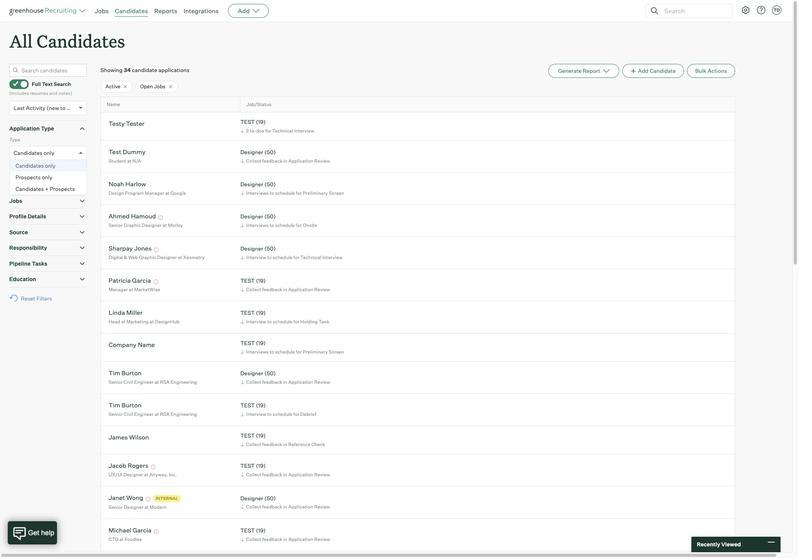Task type: describe. For each thing, give the bounding box(es) containing it.
james wilson link
[[109, 434, 149, 443]]

test inside test (19) collect feedback in reference check
[[240, 433, 255, 440]]

candidates inside option
[[16, 186, 44, 192]]

7 in from the top
[[283, 537, 287, 543]]

candidates up exclude on the left top of page
[[14, 150, 42, 156]]

interview for designer (50) interview to schedule for technical interview
[[246, 255, 266, 261]]

collect feedback in reference check link
[[239, 441, 327, 449]]

tim burton link for test
[[109, 402, 142, 411]]

reports
[[154, 7, 177, 15]]

designer inside designer (50) interview to schedule for technical interview
[[240, 246, 263, 252]]

bulk
[[695, 68, 707, 74]]

greenhouse recruiting image
[[9, 6, 79, 16]]

michael garcia
[[109, 527, 151, 535]]

candidates + prospects option
[[10, 183, 86, 195]]

feedback inside test (19) collect feedback in reference check
[[262, 442, 282, 448]]

0 horizontal spatial name
[[107, 102, 120, 107]]

to for test (19) interview to schedule for holding tank
[[267, 319, 272, 325]]

collect for senior civil engineer at rsa engineering
[[246, 380, 261, 385]]

profile
[[9, 213, 27, 220]]

job/status
[[246, 102, 272, 107]]

feedback for student at n/a
[[262, 158, 282, 164]]

jacob rogers link
[[109, 462, 148, 471]]

reference
[[288, 442, 310, 448]]

2 test from the top
[[240, 278, 255, 284]]

7 collect from the top
[[246, 537, 261, 543]]

report
[[583, 68, 600, 74]]

test (19) 2 to-dos for technical interview
[[240, 119, 314, 134]]

(19) inside the test (19) interviews to schedule for preliminary screen
[[256, 340, 266, 347]]

open
[[140, 83, 153, 90]]

collect for senior designer at modern
[[246, 505, 261, 511]]

michael
[[109, 527, 131, 535]]

td button
[[771, 4, 783, 16]]

interviews to schedule for onsite link
[[239, 222, 319, 229]]

exclude
[[19, 167, 37, 173]]

in for manager at marketwise
[[283, 287, 287, 293]]

ux/ui
[[109, 472, 122, 478]]

actions
[[708, 68, 727, 74]]

rsa for test (19)
[[160, 412, 170, 418]]

1 vertical spatial candidates only
[[16, 162, 55, 169]]

technical for (19)
[[272, 128, 293, 134]]

civil for designer (50)
[[124, 380, 133, 385]]

generate report
[[558, 68, 600, 74]]

reports link
[[154, 7, 177, 15]]

jobs right open
[[154, 83, 166, 90]]

janet wong has been in application review for more than 5 days image
[[145, 498, 152, 502]]

3 collect feedback in application review link from the top
[[239, 379, 332, 386]]

linda miller head of marketing at designhub
[[109, 309, 179, 325]]

integrations link
[[184, 7, 219, 15]]

test (19) interview to schedule for holding tank
[[240, 310, 329, 325]]

patricia garcia has been in application review for more than 5 days image
[[152, 280, 159, 285]]

designhub
[[155, 319, 179, 325]]

interviews for designer (50) interviews to schedule for onsite
[[246, 223, 269, 228]]

for for test (19) 2 to-dos for technical interview
[[265, 128, 271, 134]]

miller
[[126, 309, 143, 317]]

anyway,
[[149, 472, 168, 478]]

1 vertical spatial name
[[138, 341, 155, 349]]

foodies
[[125, 537, 142, 543]]

linda
[[109, 309, 125, 317]]

none field inside type element
[[10, 146, 17, 160]]

add for add candidate
[[638, 68, 649, 74]]

engineering for test (19)
[[171, 412, 197, 418]]

wilson
[[129, 434, 149, 442]]

to for test (19) interviews to schedule for preliminary screen
[[270, 349, 274, 355]]

interview for test (19) interview to schedule for holding tank
[[246, 319, 266, 325]]

migrated
[[39, 167, 60, 173]]

collect feedback in application review link for jacob rogers
[[239, 472, 332, 479]]

interview to schedule for technical interview link
[[239, 254, 344, 261]]

candidates link
[[115, 7, 148, 15]]

to-
[[250, 128, 256, 134]]

interviews for test (19) interviews to schedule for preliminary screen
[[246, 349, 269, 355]]

designer inside designer (50) interviews to schedule for onsite
[[240, 213, 263, 220]]

prospects for prospects only
[[16, 174, 41, 181]]

2 (19) from the top
[[256, 278, 266, 284]]

collect for manager at marketwise
[[246, 287, 261, 293]]

modern
[[150, 505, 167, 511]]

8 (19) from the top
[[256, 528, 266, 535]]

last
[[14, 105, 25, 111]]

viewed
[[721, 542, 741, 549]]

in for senior civil engineer at rsa engineering
[[283, 380, 287, 385]]

interviews to schedule for preliminary screen link for (19)
[[239, 349, 346, 356]]

designer (50) interviews to schedule for onsite
[[240, 213, 317, 228]]

testy tester
[[109, 120, 144, 128]]

add candidate
[[638, 68, 676, 74]]

old)
[[67, 105, 77, 111]]

prospects only option
[[10, 172, 86, 183]]

engineer for designer (50)
[[134, 380, 154, 385]]

feedback for senior designer at modern
[[262, 505, 282, 511]]

jones
[[134, 245, 152, 253]]

(50) for senior designer at modern
[[264, 496, 276, 502]]

1 vertical spatial type
[[9, 137, 20, 143]]

interview to schedule for holding tank link
[[239, 318, 331, 326]]

screen for (50)
[[329, 190, 344, 196]]

jacob rogers has been in application review for more than 5 days image
[[150, 466, 157, 470]]

test inside test (19) 2 to-dos for technical interview
[[240, 119, 255, 125]]

screen for (19)
[[329, 349, 344, 355]]

test (19) interview to schedule for debrief
[[240, 403, 316, 418]]

add candidate link
[[622, 64, 684, 78]]

+
[[45, 186, 49, 192]]

(50) for digital & web graphic designer at xeometry
[[264, 246, 276, 252]]

test (19) collect feedback in application review for patricia garcia
[[240, 278, 330, 293]]

schedule for designer (50) interviews to schedule for preliminary screen
[[275, 190, 295, 196]]

1 vertical spatial manager
[[109, 287, 128, 293]]

garcia for michael garcia
[[133, 527, 151, 535]]

holding
[[300, 319, 318, 325]]

google
[[170, 190, 186, 196]]

inc.
[[169, 472, 177, 478]]

designer (50) collect feedback in application review for burton
[[240, 371, 330, 385]]

debrief
[[300, 412, 316, 418]]

prospects for prospects on no jobs
[[19, 180, 42, 187]]

james
[[109, 434, 128, 442]]

responsibility
[[9, 245, 47, 251]]

bulk actions link
[[687, 64, 735, 78]]

tim burton senior civil engineer at rsa engineering for test
[[109, 402, 197, 418]]

harlow
[[125, 181, 146, 188]]

test (19) interviews to schedule for preliminary screen
[[240, 340, 344, 355]]

text
[[42, 81, 53, 87]]

1 collect feedback in application review link from the top
[[239, 157, 332, 165]]

design
[[109, 190, 124, 196]]

interviews to schedule for preliminary screen link for (50)
[[239, 190, 346, 197]]

at inside noah harlow design program manager at google
[[165, 190, 169, 196]]

7 (19) from the top
[[256, 463, 266, 470]]

tasks
[[32, 261, 47, 267]]

last activity (new to old) option
[[14, 105, 77, 111]]

3 designer (50) collect feedback in application review from the top
[[240, 496, 330, 511]]

application for manager at marketwise
[[288, 287, 313, 293]]

n/a
[[132, 158, 141, 164]]

schedule for test (19) interview to schedule for holding tank
[[273, 319, 292, 325]]

prospects on no jobs
[[19, 180, 69, 187]]

dummy
[[123, 148, 146, 156]]

reset filters button
[[9, 292, 56, 306]]

34
[[124, 67, 131, 73]]

sharpay jones link
[[109, 245, 152, 254]]

activity
[[26, 105, 45, 111]]

6 review from the top
[[314, 537, 330, 543]]

head
[[109, 319, 120, 325]]

applications
[[158, 67, 190, 73]]

only inside 'option'
[[42, 174, 52, 181]]

1 vertical spatial only
[[45, 162, 55, 169]]

8 test from the top
[[240, 528, 255, 535]]

manager at marketwise
[[109, 287, 160, 293]]

interview to schedule for debrief link
[[239, 411, 318, 418]]

prospects inside option
[[50, 186, 75, 192]]

td button
[[772, 5, 782, 15]]

preliminary for (50)
[[303, 190, 328, 196]]

exclude migrated candidates
[[19, 167, 86, 173]]

reset filters
[[21, 295, 52, 302]]

in for student at n/a
[[283, 158, 287, 164]]

on
[[43, 180, 49, 187]]

digital & web graphic designer at xeometry
[[109, 255, 205, 261]]

for for test (19) interview to schedule for debrief
[[293, 412, 299, 418]]

details
[[28, 213, 46, 220]]

and
[[49, 90, 57, 96]]

pipeline tasks
[[9, 261, 47, 267]]

jobs link
[[95, 7, 109, 15]]

candidate
[[650, 68, 676, 74]]

profile details
[[9, 213, 46, 220]]

(includes
[[9, 90, 29, 96]]

senior designer at modern
[[109, 505, 167, 511]]

janet
[[109, 495, 125, 502]]

company
[[109, 341, 136, 349]]



Task type: locate. For each thing, give the bounding box(es) containing it.
candidates down the prospects only
[[16, 186, 44, 192]]

only up the migrated
[[44, 150, 54, 156]]

to up designer (50) interview to schedule for technical interview
[[270, 223, 274, 228]]

bulk actions
[[695, 68, 727, 74]]

5 collect from the top
[[246, 472, 261, 478]]

1 vertical spatial interviews to schedule for preliminary screen link
[[239, 349, 346, 356]]

technical down onsite
[[300, 255, 321, 261]]

technical right dos
[[272, 128, 293, 134]]

schedule inside the test (19) interviews to schedule for preliminary screen
[[275, 349, 295, 355]]

5 test from the top
[[240, 403, 255, 409]]

preliminary inside the test (19) interviews to schedule for preliminary screen
[[303, 349, 328, 355]]

for left "debrief"
[[293, 412, 299, 418]]

burton for designer
[[122, 370, 142, 378]]

2 designer (50) collect feedback in application review from the top
[[240, 371, 330, 385]]

tim burton link
[[109, 370, 142, 379], [109, 402, 142, 411]]

application for ux/ui designer at anyway, inc.
[[288, 472, 313, 478]]

name right company
[[138, 341, 155, 349]]

candidates right jobs link
[[115, 7, 148, 15]]

to up designer (50) interviews to schedule for onsite
[[270, 190, 274, 196]]

(19)
[[256, 119, 266, 125], [256, 278, 266, 284], [256, 310, 266, 317], [256, 340, 266, 347], [256, 403, 266, 409], [256, 433, 266, 440], [256, 463, 266, 470], [256, 528, 266, 535]]

schedule up test (19) collect feedback in reference check
[[273, 412, 292, 418]]

schedule for test (19) interviews to schedule for preliminary screen
[[275, 349, 295, 355]]

ux/ui designer at anyway, inc.
[[109, 472, 177, 478]]

name down active
[[107, 102, 120, 107]]

engineering
[[171, 380, 197, 385], [171, 412, 197, 418]]

for for test (19) interviews to schedule for preliminary screen
[[296, 349, 302, 355]]

interviews to schedule for preliminary screen link up designer (50) interviews to schedule for onsite
[[239, 190, 346, 197]]

collect feedback in application review link for patricia garcia
[[239, 286, 332, 294]]

graphic down ahmed hamoud link
[[124, 223, 141, 228]]

(50) for design program manager at google
[[264, 181, 276, 188]]

2 collect feedback in application review link from the top
[[239, 286, 332, 294]]

for down 'interviews to schedule for onsite' link
[[293, 255, 299, 261]]

1 horizontal spatial name
[[138, 341, 155, 349]]

for inside designer (50) interview to schedule for technical interview
[[293, 255, 299, 261]]

test (19) collect feedback in reference check
[[240, 433, 325, 448]]

to down 'interviews to schedule for onsite' link
[[267, 255, 272, 261]]

company name
[[109, 341, 155, 349]]

full text search (includes resumes and notes)
[[9, 81, 72, 96]]

civil up "james wilson"
[[124, 412, 133, 418]]

0 vertical spatial rsa
[[160, 380, 170, 385]]

0 vertical spatial garcia
[[132, 277, 151, 285]]

for up designer (50) interviews to schedule for onsite
[[296, 190, 302, 196]]

(50) for senior civil engineer at rsa engineering
[[264, 371, 276, 377]]

tim burton senior civil engineer at rsa engineering up wilson
[[109, 402, 197, 418]]

candidate reports are now available! apply filters and select "view in app" element
[[549, 64, 619, 78]]

to inside designer (50) interviews to schedule for onsite
[[270, 223, 274, 228]]

td
[[774, 7, 780, 13]]

review for manager at marketwise
[[314, 287, 330, 293]]

6 (19) from the top
[[256, 433, 266, 440]]

in inside test (19) collect feedback in reference check
[[283, 442, 287, 448]]

(50) inside designer (50) interviews to schedule for preliminary screen
[[264, 181, 276, 188]]

0 vertical spatial name
[[107, 102, 120, 107]]

1 vertical spatial candidates only option
[[10, 160, 86, 172]]

interview inside test (19) interview to schedule for holding tank
[[246, 319, 266, 325]]

education
[[9, 276, 36, 283]]

filters
[[36, 295, 52, 302]]

integrations
[[184, 7, 219, 15]]

1 in from the top
[[283, 158, 287, 164]]

cto at foodies
[[109, 537, 142, 543]]

tim for test
[[109, 402, 120, 410]]

test (19) collect feedback in application review for jacob rogers
[[240, 463, 330, 478]]

1 horizontal spatial type
[[41, 125, 54, 132]]

for for test (19) interview to schedule for holding tank
[[293, 319, 299, 325]]

to for test (19) interview to schedule for debrief
[[267, 412, 272, 418]]

1 burton from the top
[[122, 370, 142, 378]]

2 vertical spatial interviews
[[246, 349, 269, 355]]

for right dos
[[265, 128, 271, 134]]

1 vertical spatial garcia
[[133, 527, 151, 535]]

application for student at n/a
[[288, 158, 313, 164]]

prospects only
[[16, 174, 52, 181]]

add for add
[[238, 7, 250, 15]]

to for designer (50) interview to schedule for technical interview
[[267, 255, 272, 261]]

for inside test (19) 2 to-dos for technical interview
[[265, 128, 271, 134]]

preliminary
[[303, 190, 328, 196], [303, 349, 328, 355]]

1 vertical spatial technical
[[300, 255, 321, 261]]

5 in from the top
[[283, 472, 287, 478]]

add button
[[228, 4, 269, 18]]

student
[[109, 158, 126, 164]]

1 designer (50) collect feedback in application review from the top
[[240, 149, 330, 164]]

candidates only option up exclude on the left top of page
[[14, 150, 54, 156]]

digital
[[109, 255, 123, 261]]

1 vertical spatial rsa
[[160, 412, 170, 418]]

garcia up foodies
[[133, 527, 151, 535]]

3 test from the top
[[240, 310, 255, 317]]

2 screen from the top
[[329, 349, 344, 355]]

0 horizontal spatial technical
[[272, 128, 293, 134]]

to for last activity (new to old)
[[60, 105, 66, 111]]

sharpay jones has been in technical interview for more than 14 days image
[[153, 248, 160, 253]]

1 horizontal spatial add
[[638, 68, 649, 74]]

preliminary up onsite
[[303, 190, 328, 196]]

6 test from the top
[[240, 433, 255, 440]]

senior
[[109, 223, 123, 228], [109, 380, 123, 385], [109, 412, 123, 418], [109, 505, 123, 511]]

interview inside test (19) 2 to-dos for technical interview
[[294, 128, 314, 134]]

janet wong
[[109, 495, 143, 502]]

6 collect feedback in application review link from the top
[[239, 536, 332, 544]]

2 vertical spatial test (19) collect feedback in application review
[[240, 528, 330, 543]]

technical inside test (19) 2 to-dos for technical interview
[[272, 128, 293, 134]]

candidates
[[61, 167, 86, 173]]

1 vertical spatial graphic
[[139, 255, 156, 261]]

1 vertical spatial engineering
[[171, 412, 197, 418]]

schedule left holding at bottom
[[273, 319, 292, 325]]

1 vertical spatial designer (50) collect feedback in application review
[[240, 371, 330, 385]]

graphic
[[124, 223, 141, 228], [139, 255, 156, 261]]

0 horizontal spatial add
[[238, 7, 250, 15]]

1 interviews from the top
[[246, 190, 269, 196]]

0 horizontal spatial manager
[[109, 287, 128, 293]]

prospects inside 'option'
[[16, 174, 41, 181]]

review for student at n/a
[[314, 158, 330, 164]]

full
[[32, 81, 41, 87]]

4 senior from the top
[[109, 505, 123, 511]]

ahmed
[[109, 213, 130, 220]]

in for ux/ui designer at anyway, inc.
[[283, 472, 287, 478]]

2 interviews from the top
[[246, 223, 269, 228]]

for for designer (50) interviews to schedule for onsite
[[296, 223, 302, 228]]

list box containing candidates only
[[10, 160, 86, 195]]

collect for ux/ui designer at anyway, inc.
[[246, 472, 261, 478]]

test inside test (19) interview to schedule for debrief
[[240, 403, 255, 409]]

reset
[[21, 295, 35, 302]]

sharpay jones
[[109, 245, 152, 253]]

2 preliminary from the top
[[303, 349, 328, 355]]

janet wong link
[[109, 495, 143, 504]]

preliminary for (19)
[[303, 349, 328, 355]]

for inside the test (19) interviews to schedule for preliminary screen
[[296, 349, 302, 355]]

last activity (new to old)
[[14, 105, 77, 111]]

6 in from the top
[[283, 505, 287, 511]]

schedule up designer (50) interviews to schedule for onsite
[[275, 190, 295, 196]]

6 feedback from the top
[[262, 505, 282, 511]]

collect feedback in application review link for michael garcia
[[239, 536, 332, 544]]

3 collect from the top
[[246, 380, 261, 385]]

designer inside designer (50) interviews to schedule for preliminary screen
[[240, 181, 263, 188]]

0 horizontal spatial type
[[9, 137, 20, 143]]

1 horizontal spatial manager
[[145, 190, 164, 196]]

4 in from the top
[[283, 442, 287, 448]]

type element
[[9, 136, 87, 195]]

interview inside test (19) interview to schedule for debrief
[[246, 412, 266, 418]]

candidates only up the prospects only
[[16, 162, 55, 169]]

civil down 'company name' link
[[124, 380, 133, 385]]

candidates only option up on
[[10, 160, 86, 172]]

name
[[107, 102, 120, 107], [138, 341, 155, 349]]

2 senior from the top
[[109, 380, 123, 385]]

civil
[[124, 380, 133, 385], [124, 412, 133, 418]]

0 vertical spatial candidates only option
[[14, 150, 54, 156]]

1 vertical spatial preliminary
[[303, 349, 328, 355]]

1 vertical spatial civil
[[124, 412, 133, 418]]

to
[[60, 105, 66, 111], [270, 190, 274, 196], [270, 223, 274, 228], [267, 255, 272, 261], [267, 319, 272, 325], [270, 349, 274, 355], [267, 412, 272, 418]]

civil for test (19)
[[124, 412, 133, 418]]

interviews to schedule for preliminary screen link
[[239, 190, 346, 197], [239, 349, 346, 356]]

rsa for designer (50)
[[160, 380, 170, 385]]

feedback for senior civil engineer at rsa engineering
[[262, 380, 282, 385]]

screen inside designer (50) interviews to schedule for preliminary screen
[[329, 190, 344, 196]]

for left holding at bottom
[[293, 319, 299, 325]]

2 tim burton link from the top
[[109, 402, 142, 411]]

1 engineer from the top
[[134, 380, 154, 385]]

configure image
[[741, 5, 751, 15]]

candidates only up exclude on the left top of page
[[14, 150, 54, 156]]

hamoud
[[131, 213, 156, 220]]

0 vertical spatial graphic
[[124, 223, 141, 228]]

1 screen from the top
[[329, 190, 344, 196]]

(50) inside designer (50) interviews to schedule for onsite
[[264, 213, 276, 220]]

5 collect feedback in application review link from the top
[[239, 504, 332, 511]]

test inside test (19) interview to schedule for holding tank
[[240, 310, 255, 317]]

Exclude migrated candidates checkbox
[[11, 167, 16, 172]]

4 (50) from the top
[[264, 246, 276, 252]]

4 feedback from the top
[[262, 442, 282, 448]]

garcia inside "link"
[[133, 527, 151, 535]]

patricia garcia
[[109, 277, 151, 285]]

schedule inside designer (50) interviews to schedule for onsite
[[275, 223, 295, 228]]

collect inside test (19) collect feedback in reference check
[[246, 442, 261, 448]]

0 vertical spatial engineer
[[134, 380, 154, 385]]

for for designer (50) interview to schedule for technical interview
[[293, 255, 299, 261]]

test
[[240, 119, 255, 125], [240, 278, 255, 284], [240, 310, 255, 317], [240, 340, 255, 347], [240, 403, 255, 409], [240, 433, 255, 440], [240, 463, 255, 470], [240, 528, 255, 535]]

only down the migrated
[[42, 174, 52, 181]]

schedule down interview to schedule for holding tank link
[[275, 349, 295, 355]]

review for senior designer at modern
[[314, 505, 330, 511]]

1 (50) from the top
[[264, 149, 276, 156]]

engineer up wilson
[[134, 412, 154, 418]]

(19) inside test (19) 2 to-dos for technical interview
[[256, 119, 266, 125]]

1 engineering from the top
[[171, 380, 197, 385]]

screen inside the test (19) interviews to schedule for preliminary screen
[[329, 349, 344, 355]]

tim burton link up "james wilson"
[[109, 402, 142, 411]]

source
[[9, 229, 28, 236]]

for
[[265, 128, 271, 134], [296, 190, 302, 196], [296, 223, 302, 228], [293, 255, 299, 261], [293, 319, 299, 325], [296, 349, 302, 355], [293, 412, 299, 418]]

garcia for patricia garcia
[[132, 277, 151, 285]]

graphic down jones on the left
[[139, 255, 156, 261]]

2 engineering from the top
[[171, 412, 197, 418]]

1 horizontal spatial technical
[[300, 255, 321, 261]]

2 in from the top
[[283, 287, 287, 293]]

1 vertical spatial tim burton senior civil engineer at rsa engineering
[[109, 402, 197, 418]]

schedule inside designer (50) interview to schedule for technical interview
[[273, 255, 292, 261]]

manager right program on the left of the page
[[145, 190, 164, 196]]

list box inside type element
[[10, 160, 86, 195]]

1 vertical spatial engineer
[[134, 412, 154, 418]]

engineer
[[134, 380, 154, 385], [134, 412, 154, 418]]

resumes
[[30, 90, 48, 96]]

to inside designer (50) interview to schedule for technical interview
[[267, 255, 272, 261]]

3 feedback from the top
[[262, 380, 282, 385]]

1 vertical spatial add
[[638, 68, 649, 74]]

review for ux/ui designer at anyway, inc.
[[314, 472, 330, 478]]

2 vertical spatial designer (50) collect feedback in application review
[[240, 496, 330, 511]]

only up prospects only 'option'
[[45, 162, 55, 169]]

4 review from the top
[[314, 472, 330, 478]]

jobs left candidates link
[[95, 7, 109, 15]]

0 vertical spatial candidates only
[[14, 150, 54, 156]]

2 test (19) collect feedback in application review from the top
[[240, 463, 330, 478]]

1 test from the top
[[240, 119, 255, 125]]

2 rsa from the top
[[160, 412, 170, 418]]

Search candidates field
[[9, 64, 87, 77]]

tim down company
[[109, 370, 120, 378]]

for inside test (19) interview to schedule for debrief
[[293, 412, 299, 418]]

Search text field
[[662, 5, 725, 16]]

in for senior designer at modern
[[283, 505, 287, 511]]

to inside designer (50) interviews to schedule for preliminary screen
[[270, 190, 274, 196]]

1 vertical spatial tim
[[109, 402, 120, 410]]

None field
[[10, 146, 17, 160]]

program
[[125, 190, 144, 196]]

for inside test (19) interview to schedule for holding tank
[[293, 319, 299, 325]]

2 tim from the top
[[109, 402, 120, 410]]

burton down 'company name' link
[[122, 370, 142, 378]]

for inside designer (50) interviews to schedule for onsite
[[296, 223, 302, 228]]

garcia up marketwise at the left bottom of page
[[132, 277, 151, 285]]

company name link
[[109, 341, 155, 350]]

0 vertical spatial engineering
[[171, 380, 197, 385]]

5 (50) from the top
[[264, 371, 276, 377]]

senior graphic designer at morley
[[109, 223, 183, 228]]

web
[[128, 255, 138, 261]]

0 vertical spatial preliminary
[[303, 190, 328, 196]]

checkmark image
[[13, 81, 19, 87]]

0 vertical spatial interviews to schedule for preliminary screen link
[[239, 190, 346, 197]]

test
[[109, 148, 121, 156]]

jobs right no
[[58, 180, 69, 187]]

schedule for designer (50) interviews to schedule for onsite
[[275, 223, 295, 228]]

interviews inside designer (50) interviews to schedule for onsite
[[246, 223, 269, 228]]

ahmed hamoud link
[[109, 213, 156, 222]]

schedule down 'interviews to schedule for onsite' link
[[273, 255, 292, 261]]

at inside linda miller head of marketing at designhub
[[150, 319, 154, 325]]

5 review from the top
[[314, 505, 330, 511]]

0 vertical spatial civil
[[124, 380, 133, 385]]

recently
[[697, 542, 720, 549]]

for inside designer (50) interviews to schedule for preliminary screen
[[296, 190, 302, 196]]

2 interviews to schedule for preliminary screen link from the top
[[239, 349, 346, 356]]

0 vertical spatial test (19) collect feedback in application review
[[240, 278, 330, 293]]

noah harlow design program manager at google
[[109, 181, 186, 196]]

1 tim from the top
[[109, 370, 120, 378]]

0 vertical spatial manager
[[145, 190, 164, 196]]

senior down the ahmed
[[109, 223, 123, 228]]

1 feedback from the top
[[262, 158, 282, 164]]

test dummy student at n/a
[[109, 148, 146, 164]]

1 tim burton senior civil engineer at rsa engineering from the top
[[109, 370, 197, 385]]

burton up "james wilson"
[[122, 402, 142, 410]]

0 vertical spatial type
[[41, 125, 54, 132]]

ahmed hamoud has been in onsite for more than 21 days image
[[157, 216, 164, 220]]

schedule for designer (50) interview to schedule for technical interview
[[273, 255, 292, 261]]

interview for test (19) interview to schedule for debrief
[[246, 412, 266, 418]]

jobs
[[95, 7, 109, 15], [154, 83, 166, 90], [58, 180, 69, 187], [9, 198, 22, 204]]

collect feedback in application review link for janet wong
[[239, 504, 332, 511]]

schedule left onsite
[[275, 223, 295, 228]]

to for designer (50) interviews to schedule for preliminary screen
[[270, 190, 274, 196]]

0 vertical spatial designer (50) collect feedback in application review
[[240, 149, 330, 164]]

2 vertical spatial only
[[42, 174, 52, 181]]

for for designer (50) interviews to schedule for preliminary screen
[[296, 190, 302, 196]]

james wilson
[[109, 434, 149, 442]]

tim
[[109, 370, 120, 378], [109, 402, 120, 410]]

2 tim burton senior civil engineer at rsa engineering from the top
[[109, 402, 197, 418]]

4 test from the top
[[240, 340, 255, 347]]

1 vertical spatial test (19) collect feedback in application review
[[240, 463, 330, 478]]

engineer down 'company name' link
[[134, 380, 154, 385]]

to inside test (19) interview to schedule for debrief
[[267, 412, 272, 418]]

0 vertical spatial interviews
[[246, 190, 269, 196]]

to inside test (19) interview to schedule for holding tank
[[267, 319, 272, 325]]

4 collect feedback in application review link from the top
[[239, 472, 332, 479]]

to up the test (19) interviews to schedule for preliminary screen
[[267, 319, 272, 325]]

application for senior civil engineer at rsa engineering
[[288, 380, 313, 385]]

2 feedback from the top
[[262, 287, 282, 293]]

testy
[[109, 120, 125, 128]]

(new
[[47, 105, 59, 111]]

1 vertical spatial burton
[[122, 402, 142, 410]]

interviews for designer (50) interviews to schedule for preliminary screen
[[246, 190, 269, 196]]

1 test (19) collect feedback in application review from the top
[[240, 278, 330, 293]]

open jobs
[[140, 83, 166, 90]]

preliminary down holding at bottom
[[303, 349, 328, 355]]

preliminary inside designer (50) interviews to schedule for preliminary screen
[[303, 190, 328, 196]]

5 feedback from the top
[[262, 472, 282, 478]]

schedule inside designer (50) interviews to schedule for preliminary screen
[[275, 190, 295, 196]]

michael garcia has been in application review for more than 5 days image
[[153, 530, 160, 535]]

candidates down jobs link
[[37, 29, 125, 52]]

type down last activity (new to old) option
[[41, 125, 54, 132]]

1 senior from the top
[[109, 223, 123, 228]]

designer (50) collect feedback in application review for dummy
[[240, 149, 330, 164]]

tim burton senior civil engineer at rsa engineering down 'company name' link
[[109, 370, 197, 385]]

0 vertical spatial burton
[[122, 370, 142, 378]]

candidates only option
[[14, 150, 54, 156], [10, 160, 86, 172]]

review for senior civil engineer at rsa engineering
[[314, 380, 330, 385]]

(19) inside test (19) collect feedback in reference check
[[256, 433, 266, 440]]

0 vertical spatial tim burton link
[[109, 370, 142, 379]]

test dummy link
[[109, 148, 146, 157]]

technical for (50)
[[300, 255, 321, 261]]

2 burton from the top
[[122, 402, 142, 410]]

collect for student at n/a
[[246, 158, 261, 164]]

(50) for senior graphic designer at morley
[[264, 213, 276, 220]]

candidates up the prospects only
[[16, 162, 44, 169]]

(50) inside designer (50) interview to schedule for technical interview
[[264, 246, 276, 252]]

1 (19) from the top
[[256, 119, 266, 125]]

list box
[[10, 160, 86, 195]]

all
[[9, 29, 33, 52]]

1 collect from the top
[[246, 158, 261, 164]]

for down holding at bottom
[[296, 349, 302, 355]]

0 vertical spatial tim burton senior civil engineer at rsa engineering
[[109, 370, 197, 385]]

2 collect from the top
[[246, 287, 261, 293]]

to for designer (50) interviews to schedule for onsite
[[270, 223, 274, 228]]

2 review from the top
[[314, 287, 330, 293]]

engineering for designer (50)
[[171, 380, 197, 385]]

3 (19) from the top
[[256, 310, 266, 317]]

designer (50) interview to schedule for technical interview
[[240, 246, 343, 261]]

all candidates
[[9, 29, 125, 52]]

cto
[[109, 537, 118, 543]]

candidates
[[115, 7, 148, 15], [37, 29, 125, 52], [14, 150, 42, 156], [16, 162, 44, 169], [16, 186, 44, 192]]

5 (19) from the top
[[256, 403, 266, 409]]

interviews to schedule for preliminary screen link down interview to schedule for holding tank link
[[239, 349, 346, 356]]

3 interviews from the top
[[246, 349, 269, 355]]

6 (50) from the top
[[264, 496, 276, 502]]

1 interviews to schedule for preliminary screen link from the top
[[239, 190, 346, 197]]

3 in from the top
[[283, 380, 287, 385]]

interviews
[[246, 190, 269, 196], [246, 223, 269, 228], [246, 349, 269, 355]]

tim burton link down company
[[109, 370, 142, 379]]

interviews inside the test (19) interviews to schedule for preliminary screen
[[246, 349, 269, 355]]

type down application type
[[9, 137, 20, 143]]

0 vertical spatial tim
[[109, 370, 120, 378]]

engineer for test (19)
[[134, 412, 154, 418]]

3 review from the top
[[314, 380, 330, 385]]

1 vertical spatial interviews
[[246, 223, 269, 228]]

collect
[[246, 158, 261, 164], [246, 287, 261, 293], [246, 380, 261, 385], [246, 442, 261, 448], [246, 472, 261, 478], [246, 505, 261, 511], [246, 537, 261, 543]]

(50)
[[264, 149, 276, 156], [264, 181, 276, 188], [264, 213, 276, 220], [264, 246, 276, 252], [264, 371, 276, 377], [264, 496, 276, 502]]

0 vertical spatial only
[[44, 150, 54, 156]]

at inside test dummy student at n/a
[[127, 158, 131, 164]]

1 tim burton link from the top
[[109, 370, 142, 379]]

tim burton senior civil engineer at rsa engineering for designer
[[109, 370, 197, 385]]

morley
[[168, 223, 183, 228]]

7 feedback from the top
[[262, 537, 282, 543]]

marketwise
[[134, 287, 160, 293]]

(50) for student at n/a
[[264, 149, 276, 156]]

to down interview to schedule for holding tank link
[[270, 349, 274, 355]]

3 test (19) collect feedback in application review from the top
[[240, 528, 330, 543]]

schedule for test (19) interview to schedule for debrief
[[273, 412, 292, 418]]

schedule inside test (19) interview to schedule for holding tank
[[273, 319, 292, 325]]

marketing
[[126, 319, 149, 325]]

schedule inside test (19) interview to schedule for debrief
[[273, 412, 292, 418]]

1 preliminary from the top
[[303, 190, 328, 196]]

2 civil from the top
[[124, 412, 133, 418]]

2 engineer from the top
[[134, 412, 154, 418]]

3 (50) from the top
[[264, 213, 276, 220]]

manager inside noah harlow design program manager at google
[[145, 190, 164, 196]]

feedback for manager at marketwise
[[262, 287, 282, 293]]

1 rsa from the top
[[160, 380, 170, 385]]

add inside popup button
[[238, 7, 250, 15]]

tim burton link for designer
[[109, 370, 142, 379]]

senior up james
[[109, 412, 123, 418]]

for left onsite
[[296, 223, 302, 228]]

tim up james
[[109, 402, 120, 410]]

feedback for ux/ui designer at anyway, inc.
[[262, 472, 282, 478]]

garcia
[[132, 277, 151, 285], [133, 527, 151, 535]]

senior down company
[[109, 380, 123, 385]]

jacob rogers
[[109, 462, 148, 470]]

(19) inside test (19) interview to schedule for holding tank
[[256, 310, 266, 317]]

to inside the test (19) interviews to schedule for preliminary screen
[[270, 349, 274, 355]]

burton for test
[[122, 402, 142, 410]]

1 vertical spatial tim burton link
[[109, 402, 142, 411]]

0 vertical spatial add
[[238, 7, 250, 15]]

1 civil from the top
[[124, 380, 133, 385]]

1 review from the top
[[314, 158, 330, 164]]

1 vertical spatial screen
[[329, 349, 344, 355]]

test inside the test (19) interviews to schedule for preliminary screen
[[240, 340, 255, 347]]

interview
[[294, 128, 314, 134], [246, 255, 266, 261], [322, 255, 343, 261], [246, 319, 266, 325], [246, 412, 266, 418]]

notes)
[[58, 90, 72, 96]]

generate report button
[[549, 64, 619, 78]]

interviews inside designer (50) interviews to schedule for preliminary screen
[[246, 190, 269, 196]]

to up test (19) collect feedback in reference check
[[267, 412, 272, 418]]

tim for designer
[[109, 370, 120, 378]]

4 (19) from the top
[[256, 340, 266, 347]]

2 (50) from the top
[[264, 181, 276, 188]]

jobs up the profile
[[9, 198, 22, 204]]

manager down 'patricia'
[[109, 287, 128, 293]]

0 vertical spatial screen
[[329, 190, 344, 196]]

3 senior from the top
[[109, 412, 123, 418]]

7 test from the top
[[240, 463, 255, 470]]

0 vertical spatial technical
[[272, 128, 293, 134]]

application for senior designer at modern
[[288, 505, 313, 511]]

4 collect from the top
[[246, 442, 261, 448]]

technical inside designer (50) interview to schedule for technical interview
[[300, 255, 321, 261]]

senior down janet
[[109, 505, 123, 511]]

dos
[[256, 128, 264, 134]]

to left old)
[[60, 105, 66, 111]]

6 collect from the top
[[246, 505, 261, 511]]

(19) inside test (19) interview to schedule for debrief
[[256, 403, 266, 409]]



Task type: vqa. For each thing, say whether or not it's contained in the screenshot.


